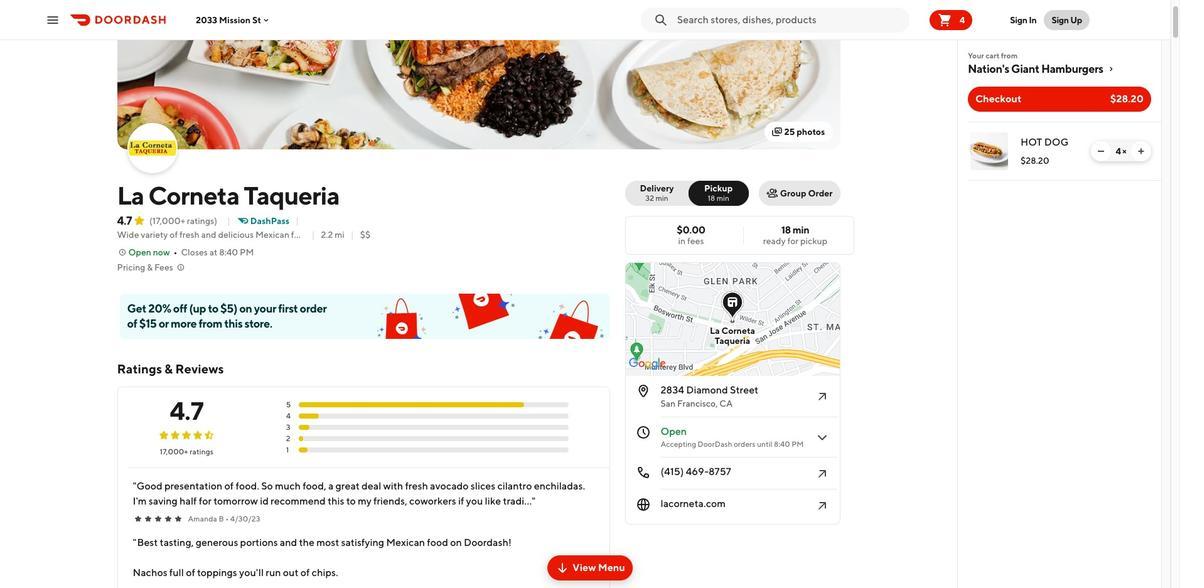 Task type: vqa. For each thing, say whether or not it's contained in the screenshot.
Expand store hours Button
yes



Task type: describe. For each thing, give the bounding box(es) containing it.
any
[[353, 230, 367, 240]]

" button
[[118, 530, 610, 588]]

checkout
[[976, 93, 1022, 105]]

almost
[[325, 230, 351, 240]]

18 inside pickup 18 min
[[708, 193, 715, 203]]

open for open accepting doordash orders until 8:40 pm
[[661, 426, 687, 438]]

mi
[[335, 230, 345, 240]]

fees
[[688, 236, 704, 246]]

sign for sign in
[[1011, 15, 1028, 25]]

18 inside 18 min ready for pickup
[[782, 224, 791, 236]]

ready
[[764, 236, 786, 246]]

store.
[[245, 317, 272, 330]]

nation's giant hamburgers link
[[968, 62, 1152, 77]]

ratings)
[[187, 216, 217, 226]]

or for more
[[159, 317, 169, 330]]

view
[[573, 562, 596, 574]]

san
[[661, 399, 676, 409]]

sign for sign up
[[1052, 15, 1069, 25]]

variety
[[141, 230, 168, 240]]

amanda
[[188, 514, 217, 524]]

food
[[291, 230, 310, 240]]

min for pickup
[[717, 193, 730, 203]]

sign in link
[[1003, 7, 1045, 32]]

your
[[254, 302, 276, 315]]

17,000+ ratings
[[160, 447, 214, 457]]

of inside get 20% off (up to $5) on your first order of $15 or more from this store.
[[127, 317, 137, 330]]

2 vertical spatial 4
[[286, 411, 291, 421]]

" for " "
[[133, 480, 137, 492]]

street
[[730, 384, 759, 396]]

pickup
[[801, 236, 828, 246]]

& for ratings
[[165, 362, 173, 376]]

dashpass |
[[250, 216, 299, 226]]

(up
[[189, 302, 206, 315]]

$5)
[[220, 302, 237, 315]]

1
[[286, 445, 289, 455]]

mexican
[[256, 230, 290, 240]]

" for "
[[133, 537, 137, 549]]

and
[[201, 230, 216, 240]]

in
[[1029, 15, 1037, 25]]

(17,000+ ratings)
[[150, 216, 217, 226]]

order
[[809, 188, 833, 198]]

more
[[171, 317, 197, 330]]

nation's
[[968, 62, 1010, 75]]

taste
[[416, 230, 436, 240]]

min inside 18 min ready for pickup
[[793, 224, 810, 236]]

photos
[[797, 127, 826, 137]]

25 photos
[[785, 127, 826, 137]]

2834
[[661, 384, 685, 396]]

8757
[[709, 466, 732, 478]]

×
[[1123, 146, 1127, 156]]

| 2.2 mi | $$
[[312, 230, 371, 240]]

delivery
[[640, 183, 674, 193]]

to
[[208, 302, 218, 315]]

469-
[[686, 466, 709, 478]]

pickup
[[705, 183, 733, 193]]

0 vertical spatial pm
[[240, 247, 254, 257]]

doordash
[[698, 440, 733, 449]]

5
[[286, 400, 291, 409]]

2
[[286, 434, 290, 443]]

$0.00
[[677, 224, 706, 236]]

wide variety of fresh and delicious mexican food for almost any occasion or taste
[[117, 230, 436, 240]]

order
[[300, 302, 327, 315]]

your
[[968, 51, 985, 60]]

1 horizontal spatial 4.7
[[170, 396, 204, 426]]

call restaurant image
[[815, 466, 830, 481]]

3
[[286, 423, 291, 432]]

2834 diamond street san francisco, ca
[[661, 384, 759, 409]]

$0.00 in fees
[[677, 224, 706, 246]]

• closes at 8:40 pm
[[174, 247, 254, 257]]

at
[[210, 247, 218, 257]]

| up food
[[296, 216, 299, 226]]

group order
[[780, 188, 833, 198]]

pricing & fees
[[117, 263, 173, 273]]

" "
[[133, 480, 536, 507]]

on
[[239, 302, 252, 315]]

2033 mission st button
[[196, 15, 271, 25]]

first
[[278, 302, 298, 315]]

occasion
[[369, 230, 404, 240]]

4 ×
[[1116, 146, 1127, 156]]

for inside 18 min ready for pickup
[[788, 236, 799, 246]]

group
[[780, 188, 807, 198]]

dashpass
[[250, 216, 290, 226]]

$28.20 for hot dog
[[1021, 156, 1050, 166]]



Task type: locate. For each thing, give the bounding box(es) containing it.
2 sign from the left
[[1052, 15, 1069, 25]]

$28.20
[[1111, 93, 1144, 105], [1021, 156, 1050, 166]]

sign up
[[1052, 15, 1083, 25]]

open menu image
[[45, 12, 60, 27]]

0 horizontal spatial pm
[[240, 247, 254, 257]]

1 vertical spatial "
[[532, 496, 536, 507]]

$28.20 for checkout
[[1111, 93, 1144, 105]]

sign up link
[[1045, 10, 1090, 30]]

20%
[[148, 302, 171, 315]]

this
[[224, 317, 243, 330]]

4.7 up '17,000+ ratings'
[[170, 396, 204, 426]]

Store search: begin typing to search for stores available on DoorDash text field
[[678, 13, 905, 27]]

closes
[[181, 247, 208, 257]]

ratings & reviews
[[117, 362, 224, 376]]

sign left in
[[1011, 15, 1028, 25]]

reviews
[[175, 362, 224, 376]]

1 vertical spatial from
[[199, 317, 222, 330]]

0 horizontal spatial or
[[159, 317, 169, 330]]

from down to
[[199, 317, 222, 330]]

1 expand store hours image from the top
[[815, 318, 830, 333]]

0 horizontal spatial sign
[[1011, 15, 1028, 25]]

open now
[[128, 247, 170, 257]]

now
[[153, 247, 170, 257]]

32
[[646, 193, 654, 203]]

open accepting doordash orders until 8:40 pm
[[661, 426, 804, 449]]

order methods option group
[[625, 181, 749, 206]]

0 horizontal spatial 8:40
[[219, 247, 238, 257]]

2 expand store hours image from the top
[[815, 430, 830, 445]]

0 vertical spatial 18
[[708, 193, 715, 203]]

or down 20%
[[159, 317, 169, 330]]

18 min ready for pickup
[[764, 224, 828, 246]]

1 horizontal spatial &
[[165, 362, 173, 376]]

8:40 inside open accepting doordash orders until 8:40 pm
[[774, 440, 791, 449]]

8:40 right "at" at the left top of the page
[[219, 247, 238, 257]]

until
[[757, 440, 773, 449]]

add one to cart image
[[1137, 146, 1147, 156]]

0 horizontal spatial 4.7
[[117, 214, 132, 227]]

mission
[[219, 15, 251, 25]]

remove one from cart image
[[1097, 146, 1107, 156]]

get 20% off (up to $5) on your first order of $15 or more from this store.
[[127, 302, 327, 330]]

up
[[1071, 15, 1083, 25]]

giant
[[1012, 62, 1040, 75]]

18
[[708, 193, 715, 203], [782, 224, 791, 236]]

sign left up
[[1052, 15, 1069, 25]]

or left taste
[[406, 230, 414, 240]]

0 vertical spatial of
[[170, 230, 178, 240]]

1 vertical spatial &
[[165, 362, 173, 376]]

2 horizontal spatial 4
[[1116, 146, 1121, 156]]

1 horizontal spatial for
[[788, 236, 799, 246]]

| right food
[[312, 230, 315, 240]]

corneta
[[148, 181, 239, 210], [722, 326, 756, 336], [722, 326, 756, 336]]

1 sign from the left
[[1011, 15, 1028, 25]]

1 vertical spatial or
[[159, 317, 169, 330]]

1 horizontal spatial open
[[661, 426, 687, 438]]

hamburgers
[[1042, 62, 1104, 75]]

none radio containing delivery
[[625, 181, 697, 206]]

open up accepting
[[661, 426, 687, 438]]

of down get
[[127, 317, 137, 330]]

menu
[[598, 562, 625, 574]]

pricing & fees button
[[117, 261, 186, 274]]

pricing
[[117, 263, 145, 273]]

ratings
[[190, 447, 214, 457]]

4 inside button
[[960, 15, 966, 25]]

1 horizontal spatial 4
[[960, 15, 966, 25]]

& left fees
[[147, 263, 153, 273]]

pm inside open accepting doordash orders until 8:40 pm
[[792, 440, 804, 449]]

1 horizontal spatial $28.20
[[1111, 93, 1144, 105]]

4 button
[[930, 10, 973, 30]]

0 vertical spatial •
[[174, 247, 177, 257]]

la corneta taqueria image
[[117, 0, 841, 149], [128, 124, 176, 172]]

of
[[170, 230, 178, 240], [127, 317, 137, 330]]

1 horizontal spatial 18
[[782, 224, 791, 236]]

wide
[[117, 230, 139, 240]]

0 horizontal spatial &
[[147, 263, 153, 273]]

1 vertical spatial open
[[661, 426, 687, 438]]

for right ready
[[788, 236, 799, 246]]

1 horizontal spatial 8:40
[[774, 440, 791, 449]]

pickup 18 min
[[705, 183, 733, 203]]

0 horizontal spatial 18
[[708, 193, 715, 203]]

1 horizontal spatial from
[[1002, 51, 1018, 60]]

0 horizontal spatial min
[[656, 193, 669, 203]]

hot dog image
[[971, 133, 1009, 170]]

1 horizontal spatial or
[[406, 230, 414, 240]]

min
[[656, 193, 669, 203], [717, 193, 730, 203], [793, 224, 810, 236]]

or inside get 20% off (up to $5) on your first order of $15 or more from this store.
[[159, 317, 169, 330]]

view menu button
[[548, 556, 633, 581]]

expand store hours button
[[628, 306, 837, 346]]

fees
[[154, 263, 173, 273]]

1 horizontal spatial of
[[170, 230, 178, 240]]

0 vertical spatial from
[[1002, 51, 1018, 60]]

delicious
[[218, 230, 254, 240]]

of down (17,000+
[[170, 230, 178, 240]]

0 vertical spatial $28.20
[[1111, 93, 1144, 105]]

0 vertical spatial "
[[133, 480, 137, 492]]

group order button
[[759, 181, 841, 206]]

sign inside sign up link
[[1052, 15, 1069, 25]]

francisco,
[[678, 399, 718, 409]]

$$
[[360, 230, 371, 240]]

min inside delivery 32 min
[[656, 193, 669, 203]]

4.7
[[117, 214, 132, 227], [170, 396, 204, 426]]

sign in
[[1011, 15, 1037, 25]]

1 vertical spatial pm
[[792, 440, 804, 449]]

hot
[[1021, 136, 1043, 148]]

nation's giant hamburgers
[[968, 62, 1104, 75]]

$15
[[139, 317, 157, 330]]

cart
[[986, 51, 1000, 60]]

fresh
[[180, 230, 200, 240]]

off
[[173, 302, 187, 315]]

0 horizontal spatial of
[[127, 317, 137, 330]]

map region
[[610, 124, 932, 446]]

0 vertical spatial 8:40
[[219, 247, 238, 257]]

(415) 469-8757
[[661, 466, 732, 478]]

min inside pickup 18 min
[[717, 193, 730, 203]]

for right food
[[312, 230, 323, 240]]

2 horizontal spatial min
[[793, 224, 810, 236]]

"
[[133, 480, 137, 492], [532, 496, 536, 507], [133, 537, 137, 549]]

ca
[[720, 399, 733, 409]]

25 photos button
[[765, 122, 833, 142]]

0 horizontal spatial open
[[128, 247, 151, 257]]

hot dog
[[1021, 136, 1069, 148]]

find restaurant in google maps image
[[815, 389, 830, 404]]

0 horizontal spatial $28.20
[[1021, 156, 1050, 166]]

amanda b • 4/30/23
[[188, 514, 260, 524]]

0 vertical spatial or
[[406, 230, 414, 240]]

1 horizontal spatial pm
[[792, 440, 804, 449]]

1 vertical spatial 4.7
[[170, 396, 204, 426]]

1 vertical spatial expand store hours image
[[815, 430, 830, 445]]

25
[[785, 127, 795, 137]]

0 vertical spatial 4.7
[[117, 214, 132, 227]]

min for delivery
[[656, 193, 669, 203]]

0 horizontal spatial 4
[[286, 411, 291, 421]]

pm down delicious
[[240, 247, 254, 257]]

2.2
[[321, 230, 333, 240]]

1 vertical spatial of
[[127, 317, 137, 330]]

& for pricing
[[147, 263, 153, 273]]

&
[[147, 263, 153, 273], [165, 362, 173, 376]]

4/30/23
[[230, 514, 260, 524]]

& inside button
[[147, 263, 153, 273]]

(415)
[[661, 466, 684, 478]]

dog
[[1045, 136, 1069, 148]]

0 horizontal spatial for
[[312, 230, 323, 240]]

from inside get 20% off (up to $5) on your first order of $15 or more from this store.
[[199, 317, 222, 330]]

2 vertical spatial "
[[133, 537, 137, 549]]

view menu
[[573, 562, 625, 574]]

None radio
[[625, 181, 697, 206]]

0 vertical spatial expand store hours image
[[815, 318, 830, 333]]

for
[[312, 230, 323, 240], [788, 236, 799, 246]]

expand store hours image
[[815, 318, 830, 333], [815, 430, 830, 445]]

taqueria
[[244, 181, 340, 210], [715, 336, 751, 346], [715, 336, 751, 346]]

$28.20 up "×"
[[1111, 93, 1144, 105]]

1 horizontal spatial •
[[226, 514, 229, 524]]

0 vertical spatial &
[[147, 263, 153, 273]]

1 horizontal spatial sign
[[1052, 15, 1069, 25]]

open inside open accepting doordash orders until 8:40 pm
[[661, 426, 687, 438]]

diamond
[[687, 384, 728, 396]]

open up pricing & fees
[[128, 247, 151, 257]]

or for taste
[[406, 230, 414, 240]]

8:40 right until
[[774, 440, 791, 449]]

pm right until
[[792, 440, 804, 449]]

open for open now
[[128, 247, 151, 257]]

from right cart
[[1002, 51, 1018, 60]]

1 vertical spatial 8:40
[[774, 440, 791, 449]]

| up delicious
[[227, 216, 230, 226]]

0 vertical spatial 4
[[960, 15, 966, 25]]

1 vertical spatial •
[[226, 514, 229, 524]]

pm
[[240, 247, 254, 257], [792, 440, 804, 449]]

0 vertical spatial open
[[128, 247, 151, 257]]

• right b
[[226, 514, 229, 524]]

view restaurant image
[[815, 498, 830, 513]]

1 vertical spatial $28.20
[[1021, 156, 1050, 166]]

none radio containing pickup
[[689, 181, 749, 206]]

b
[[219, 514, 224, 524]]

expand store hours image inside button
[[815, 318, 830, 333]]

1 vertical spatial 4
[[1116, 146, 1121, 156]]

" inside button
[[133, 537, 137, 549]]

& right ratings
[[165, 362, 173, 376]]

1 horizontal spatial min
[[717, 193, 730, 203]]

None radio
[[689, 181, 749, 206]]

| right mi
[[351, 230, 354, 240]]

$28.20 down hot
[[1021, 156, 1050, 166]]

accepting
[[661, 440, 697, 449]]

1 vertical spatial 18
[[782, 224, 791, 236]]

powered by google image
[[629, 358, 666, 371]]

(17,000+
[[150, 216, 185, 226]]

0 horizontal spatial •
[[174, 247, 177, 257]]

2033
[[196, 15, 217, 25]]

or
[[406, 230, 414, 240], [159, 317, 169, 330]]

• right 'now'
[[174, 247, 177, 257]]

4.7 up wide
[[117, 214, 132, 227]]

0 horizontal spatial from
[[199, 317, 222, 330]]



